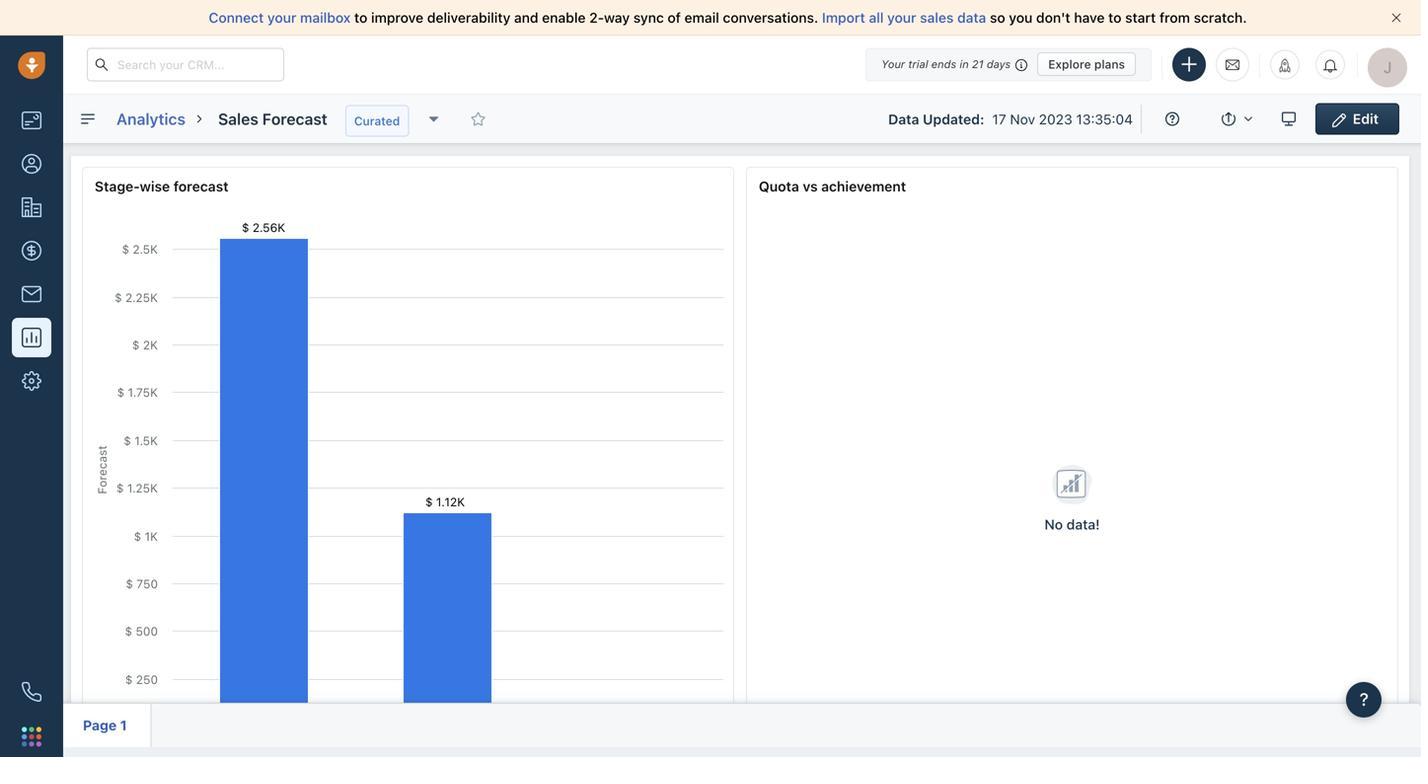 Task type: vqa. For each thing, say whether or not it's contained in the screenshot.
HELPS
no



Task type: locate. For each thing, give the bounding box(es) containing it.
data
[[958, 9, 987, 26]]

21
[[972, 58, 984, 71]]

0 horizontal spatial to
[[354, 9, 368, 26]]

1 to from the left
[[354, 9, 368, 26]]

your right all
[[888, 9, 917, 26]]

you
[[1009, 9, 1033, 26]]

1 horizontal spatial your
[[888, 9, 917, 26]]

so
[[990, 9, 1006, 26]]

2 your from the left
[[888, 9, 917, 26]]

of
[[668, 9, 681, 26]]

conversations.
[[723, 9, 819, 26]]

your
[[268, 9, 297, 26], [888, 9, 917, 26]]

enable
[[542, 9, 586, 26]]

your
[[882, 58, 906, 71]]

your trial ends in 21 days
[[882, 58, 1011, 71]]

to left "start"
[[1109, 9, 1122, 26]]

2 to from the left
[[1109, 9, 1122, 26]]

days
[[987, 58, 1011, 71]]

way
[[604, 9, 630, 26]]

close image
[[1392, 13, 1402, 23]]

start
[[1126, 9, 1156, 26]]

all
[[869, 9, 884, 26]]

0 horizontal spatial your
[[268, 9, 297, 26]]

1 horizontal spatial to
[[1109, 9, 1122, 26]]

your left mailbox
[[268, 9, 297, 26]]

explore plans link
[[1038, 52, 1136, 76]]

don't
[[1037, 9, 1071, 26]]

to
[[354, 9, 368, 26], [1109, 9, 1122, 26]]

email image
[[1226, 57, 1240, 73]]

2-
[[590, 9, 604, 26]]

to right mailbox
[[354, 9, 368, 26]]

and
[[514, 9, 539, 26]]



Task type: describe. For each thing, give the bounding box(es) containing it.
improve
[[371, 9, 424, 26]]

scratch.
[[1194, 9, 1248, 26]]

explore
[[1049, 57, 1092, 71]]

1 your from the left
[[268, 9, 297, 26]]

trial
[[909, 58, 929, 71]]

email
[[685, 9, 720, 26]]

freshworks switcher image
[[22, 727, 41, 747]]

sync
[[634, 9, 664, 26]]

explore plans
[[1049, 57, 1126, 71]]

ends
[[932, 58, 957, 71]]

phone image
[[22, 682, 41, 702]]

import all your sales data link
[[822, 9, 990, 26]]

plans
[[1095, 57, 1126, 71]]

mailbox
[[300, 9, 351, 26]]

from
[[1160, 9, 1191, 26]]

connect your mailbox link
[[209, 9, 354, 26]]

deliverability
[[427, 9, 511, 26]]

in
[[960, 58, 969, 71]]

import
[[822, 9, 866, 26]]

Search your CRM... text field
[[87, 48, 284, 81]]

connect
[[209, 9, 264, 26]]

sales
[[920, 9, 954, 26]]

connect your mailbox to improve deliverability and enable 2-way sync of email conversations. import all your sales data so you don't have to start from scratch.
[[209, 9, 1248, 26]]

have
[[1075, 9, 1105, 26]]

phone element
[[12, 672, 51, 712]]



